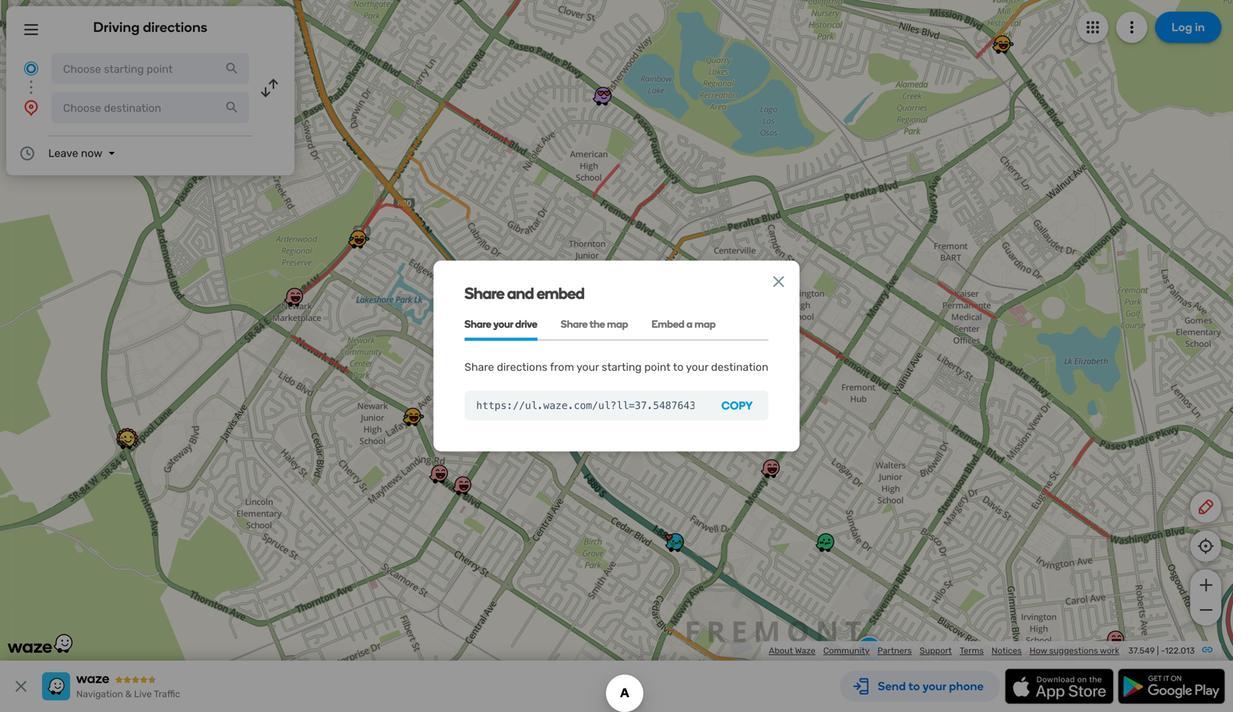 Task type: vqa. For each thing, say whether or not it's contained in the screenshot.
About Waze link
yes



Task type: describe. For each thing, give the bounding box(es) containing it.
about waze community partners support terms notices how suggestions work
[[769, 645, 1120, 656]]

0 horizontal spatial your
[[494, 318, 513, 330]]

to
[[673, 361, 684, 374]]

driving directions
[[93, 19, 208, 35]]

partners link
[[878, 645, 912, 656]]

terms link
[[960, 645, 984, 656]]

1 horizontal spatial your
[[577, 361, 599, 374]]

waze
[[795, 645, 816, 656]]

share your drive link
[[465, 309, 538, 341]]

copy
[[722, 399, 753, 412]]

map for embed a map
[[695, 318, 716, 330]]

&
[[125, 689, 132, 700]]

|
[[1157, 645, 1159, 656]]

live
[[134, 689, 152, 700]]

share the map link
[[561, 309, 628, 341]]

zoom out image
[[1196, 601, 1216, 619]]

support
[[920, 645, 952, 656]]

Choose destination text field
[[51, 92, 249, 123]]

starting
[[602, 361, 642, 374]]

location image
[[22, 98, 41, 117]]

37.549
[[1129, 645, 1155, 656]]

drive
[[515, 318, 538, 330]]

directions for share
[[497, 361, 548, 374]]

0 vertical spatial x image
[[769, 272, 788, 291]]

and
[[507, 284, 534, 303]]

share and embed
[[465, 284, 584, 303]]

zoom in image
[[1196, 576, 1216, 594]]

leave now
[[48, 147, 102, 160]]

about waze link
[[769, 645, 816, 656]]

pencil image
[[1197, 498, 1215, 517]]

notices
[[992, 645, 1022, 656]]

notices link
[[992, 645, 1022, 656]]

share for share directions from your starting point to your destination
[[465, 361, 494, 374]]

from
[[550, 361, 574, 374]]

map for share the map
[[607, 318, 628, 330]]

share directions from your starting point to your destination
[[465, 361, 769, 374]]

share for share and embed
[[465, 284, 504, 303]]

support link
[[920, 645, 952, 656]]

embed a map link
[[652, 309, 716, 341]]

2 horizontal spatial your
[[686, 361, 709, 374]]

partners
[[878, 645, 912, 656]]



Task type: locate. For each thing, give the bounding box(es) containing it.
share the map
[[561, 318, 628, 330]]

0 horizontal spatial x image
[[12, 677, 30, 696]]

traffic
[[154, 689, 180, 700]]

directions
[[143, 19, 208, 35], [497, 361, 548, 374]]

share your drive
[[465, 318, 538, 330]]

terms
[[960, 645, 984, 656]]

now
[[81, 147, 102, 160]]

share for share the map
[[561, 318, 588, 330]]

x image
[[769, 272, 788, 291], [12, 677, 30, 696]]

your
[[494, 318, 513, 330], [577, 361, 599, 374], [686, 361, 709, 374]]

0 vertical spatial directions
[[143, 19, 208, 35]]

about
[[769, 645, 793, 656]]

share up share your drive
[[465, 284, 504, 303]]

1 vertical spatial x image
[[12, 677, 30, 696]]

driving
[[93, 19, 140, 35]]

clock image
[[18, 144, 37, 163]]

embed
[[652, 318, 685, 330]]

122.013
[[1165, 645, 1195, 656]]

Choose starting point text field
[[51, 53, 249, 84]]

1 horizontal spatial x image
[[769, 272, 788, 291]]

the
[[590, 318, 605, 330]]

directions up choose starting point text box
[[143, 19, 208, 35]]

map
[[607, 318, 628, 330], [695, 318, 716, 330]]

share down share your drive link
[[465, 361, 494, 374]]

destination
[[711, 361, 769, 374]]

leave
[[48, 147, 78, 160]]

embed a map
[[652, 318, 716, 330]]

link image
[[1201, 644, 1214, 656]]

map inside 'link'
[[695, 318, 716, 330]]

1 map from the left
[[607, 318, 628, 330]]

directions for driving
[[143, 19, 208, 35]]

-
[[1161, 645, 1165, 656]]

copy button
[[706, 391, 769, 420]]

your right to
[[686, 361, 709, 374]]

share for share your drive
[[465, 318, 491, 330]]

2 map from the left
[[695, 318, 716, 330]]

1 horizontal spatial map
[[695, 318, 716, 330]]

1 vertical spatial directions
[[497, 361, 548, 374]]

0 horizontal spatial directions
[[143, 19, 208, 35]]

community
[[823, 645, 870, 656]]

how
[[1030, 645, 1047, 656]]

0 horizontal spatial map
[[607, 318, 628, 330]]

share left drive
[[465, 318, 491, 330]]

navigation & live traffic
[[76, 689, 180, 700]]

a
[[687, 318, 693, 330]]

your right from
[[577, 361, 599, 374]]

share left the
[[561, 318, 588, 330]]

map right the
[[607, 318, 628, 330]]

work
[[1100, 645, 1120, 656]]

your left drive
[[494, 318, 513, 330]]

how suggestions work link
[[1030, 645, 1120, 656]]

37.549 | -122.013
[[1129, 645, 1195, 656]]

community link
[[823, 645, 870, 656]]

current location image
[[22, 59, 41, 78]]

navigation
[[76, 689, 123, 700]]

embed
[[537, 284, 584, 303]]

map right a
[[695, 318, 716, 330]]

directions left from
[[497, 361, 548, 374]]

point
[[644, 361, 671, 374]]

share
[[465, 284, 504, 303], [465, 318, 491, 330], [561, 318, 588, 330], [465, 361, 494, 374]]

1 horizontal spatial directions
[[497, 361, 548, 374]]

None field
[[465, 391, 706, 420]]

suggestions
[[1049, 645, 1098, 656]]



